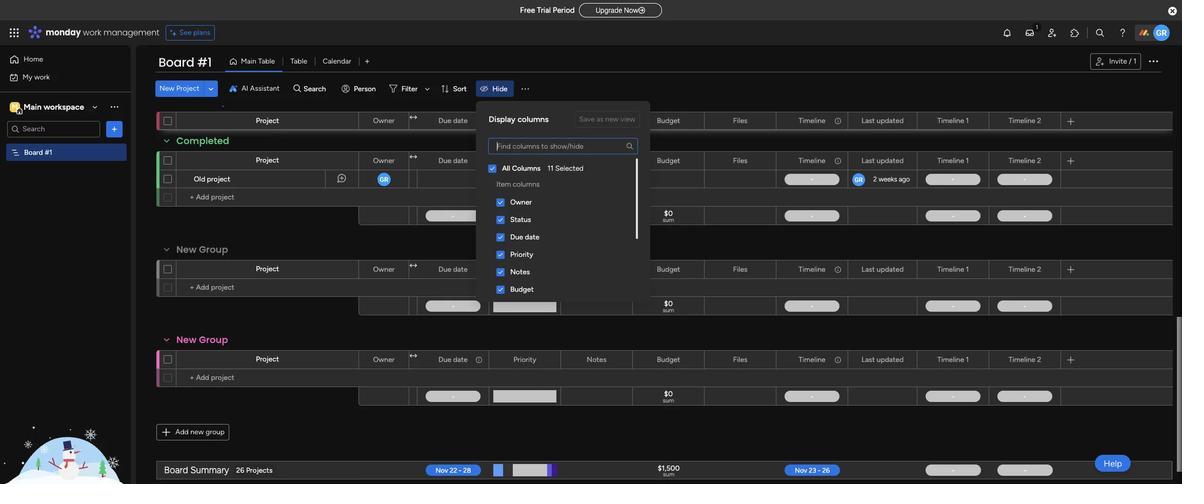 Task type: locate. For each thing, give the bounding box(es) containing it.
timeline 1
[[938, 116, 969, 125], [938, 156, 969, 165], [938, 265, 969, 274], [938, 355, 969, 364]]

1 last updated field from the top
[[859, 115, 907, 126]]

Priority field
[[511, 115, 539, 126], [511, 155, 539, 166], [511, 264, 539, 275], [511, 354, 539, 366]]

table up assistant
[[258, 57, 275, 66]]

2 vertical spatial group
[[199, 333, 228, 346]]

2 last updated field from the top
[[859, 155, 907, 166]]

1 vertical spatial new group field
[[174, 333, 231, 347]]

0 vertical spatial work
[[83, 27, 101, 38]]

1 inside button
[[1134, 57, 1137, 66]]

new group
[[176, 243, 228, 256], [176, 333, 228, 346]]

budget
[[657, 116, 680, 125], [657, 156, 680, 165], [657, 265, 680, 274], [510, 285, 534, 294], [657, 355, 680, 364]]

board #1 down search in workspace field
[[24, 148, 52, 157]]

3 files field from the top
[[731, 264, 750, 275]]

columns
[[518, 114, 549, 124], [513, 180, 540, 189]]

help button
[[1095, 455, 1131, 472]]

3 $0 sum from the top
[[663, 390, 674, 404]]

$0
[[664, 209, 673, 218], [664, 300, 673, 308], [664, 390, 673, 399]]

2 vertical spatial board
[[164, 465, 188, 476]]

1 vertical spatial notes field
[[584, 155, 609, 166]]

2 budget field from the top
[[654, 155, 683, 166]]

4 files field from the top
[[731, 354, 750, 366]]

management
[[103, 27, 159, 38]]

main for main workspace
[[24, 102, 42, 112]]

work right monday
[[83, 27, 101, 38]]

0 vertical spatial board
[[159, 54, 194, 71]]

0 vertical spatial board #1
[[159, 54, 212, 71]]

1 horizontal spatial board #1
[[159, 54, 212, 71]]

new inside button
[[606, 115, 619, 124]]

new group for due date
[[176, 333, 228, 346]]

2 vertical spatial $0 sum
[[663, 390, 674, 404]]

0 horizontal spatial #1
[[45, 148, 52, 157]]

2
[[1038, 116, 1042, 125], [1038, 156, 1042, 165], [874, 175, 877, 183], [1038, 265, 1042, 274], [1038, 355, 1042, 364]]

3 $0 from the top
[[664, 390, 673, 399]]

priority
[[514, 116, 537, 125], [514, 156, 537, 165], [510, 250, 533, 259], [514, 265, 537, 274], [514, 355, 537, 364]]

Timeline 1 field
[[935, 115, 972, 126], [935, 155, 972, 166], [935, 264, 972, 275], [935, 354, 972, 366]]

3 timeline 2 field from the top
[[1006, 264, 1044, 275]]

2 group from the top
[[199, 243, 228, 256]]

new right add
[[190, 428, 204, 437]]

project inside button
[[176, 84, 199, 93]]

new group for owner
[[176, 243, 228, 256]]

Board #1 field
[[156, 54, 214, 71]]

Owner field
[[371, 115, 397, 126], [371, 155, 397, 166], [371, 264, 397, 275], [371, 354, 397, 366]]

summary
[[190, 465, 229, 476]]

angle down image
[[209, 85, 214, 93]]

1 vertical spatial columns
[[513, 180, 540, 189]]

main inside main table button
[[241, 57, 256, 66]]

2 $0 from the top
[[664, 300, 673, 308]]

option
[[0, 143, 131, 145]]

timeline 1 for 1st the timeline 1 field from the top
[[938, 116, 969, 125]]

lottie animation image
[[0, 381, 131, 484]]

work for monday
[[83, 27, 101, 38]]

Timeline 2 field
[[1006, 115, 1044, 126], [1006, 155, 1044, 166], [1006, 264, 1044, 275], [1006, 354, 1044, 366]]

4 sum from the top
[[663, 471, 675, 478]]

1 for second the timeline 1 field from the top
[[966, 156, 969, 165]]

free trial period
[[520, 6, 575, 15]]

1 group from the top
[[199, 95, 228, 108]]

main for main table
[[241, 57, 256, 66]]

1 vertical spatial #1
[[231, 95, 242, 108]]

4 budget field from the top
[[654, 354, 683, 366]]

New Group #1 field
[[174, 95, 245, 108]]

table
[[258, 57, 275, 66], [290, 57, 307, 66]]

inbox image
[[1025, 28, 1035, 38]]

filter
[[402, 84, 418, 93]]

New Group field
[[174, 243, 231, 257], [174, 333, 231, 347]]

timeline
[[799, 116, 826, 125], [938, 116, 964, 125], [1009, 116, 1036, 125], [799, 156, 826, 165], [938, 156, 964, 165], [1009, 156, 1036, 165], [799, 265, 826, 274], [938, 265, 964, 274], [1009, 265, 1036, 274], [799, 355, 826, 364], [938, 355, 964, 364], [1009, 355, 1036, 364]]

new
[[606, 115, 619, 124], [190, 428, 204, 437]]

11
[[548, 164, 554, 173]]

0 vertical spatial new group
[[176, 243, 228, 256]]

2 last updated from the top
[[862, 156, 904, 165]]

new inside new project button
[[160, 84, 175, 93]]

#1 inside list box
[[45, 148, 52, 157]]

Timeline field
[[796, 115, 828, 126], [796, 155, 828, 166], [796, 264, 828, 275], [796, 354, 828, 366]]

0 vertical spatial v2 expand column image
[[410, 113, 417, 122]]

2 $0 sum from the top
[[663, 300, 674, 314]]

3 group from the top
[[199, 333, 228, 346]]

1 for 1st the timeline 1 field from the top
[[966, 116, 969, 125]]

options image
[[475, 112, 482, 130], [109, 124, 120, 134], [475, 152, 482, 170], [762, 152, 769, 170], [834, 152, 841, 170], [903, 152, 910, 170], [395, 261, 402, 278], [475, 261, 482, 278], [903, 261, 910, 278], [975, 261, 982, 278], [1047, 261, 1054, 278], [690, 351, 697, 369], [834, 351, 841, 369], [903, 351, 910, 369], [1047, 351, 1054, 369]]

Due date field
[[436, 115, 470, 126], [436, 155, 470, 166], [436, 264, 470, 275], [436, 354, 470, 366]]

2 timeline field from the top
[[796, 155, 828, 166]]

last updated
[[862, 116, 904, 125], [862, 156, 904, 165], [862, 265, 904, 274], [862, 355, 904, 364]]

0 vertical spatial notes field
[[584, 115, 609, 126]]

new group #1
[[176, 95, 242, 108]]

ai assistant
[[242, 84, 280, 93]]

add new group button
[[156, 424, 229, 441]]

4 last from the top
[[862, 355, 875, 364]]

2 table from the left
[[290, 57, 307, 66]]

budget for 2nd budget field from the bottom of the page
[[657, 265, 680, 274]]

1 sum from the top
[[663, 216, 674, 224]]

1 timeline 2 from the top
[[1009, 116, 1042, 125]]

2 timeline 2 from the top
[[1009, 156, 1042, 165]]

3 last from the top
[[862, 265, 875, 274]]

1 vertical spatial board #1
[[24, 148, 52, 157]]

workspace selection element
[[10, 101, 86, 114]]

Search field
[[301, 82, 332, 96]]

selected
[[555, 164, 584, 173]]

2 timeline 1 from the top
[[938, 156, 969, 165]]

1 vertical spatial new
[[190, 428, 204, 437]]

board down search in workspace field
[[24, 148, 43, 157]]

new
[[160, 84, 175, 93], [176, 95, 197, 108], [176, 243, 197, 256], [176, 333, 197, 346]]

new for due date
[[176, 333, 197, 346]]

1 vertical spatial $0
[[664, 300, 673, 308]]

1 vertical spatial $0 sum
[[663, 300, 674, 314]]

updated
[[877, 116, 904, 125], [877, 156, 904, 165], [877, 265, 904, 274], [877, 355, 904, 364]]

1 horizontal spatial table
[[290, 57, 307, 66]]

1 v2 expand column image from the top
[[410, 113, 417, 122]]

v2 expand column image
[[410, 113, 417, 122], [410, 153, 417, 162], [410, 262, 417, 270]]

due
[[439, 116, 452, 125], [439, 156, 452, 165], [510, 233, 523, 242], [439, 265, 452, 274], [439, 355, 452, 364]]

board left summary on the bottom of the page
[[164, 465, 188, 476]]

owner
[[373, 116, 395, 125], [373, 156, 395, 165], [510, 198, 532, 207], [373, 265, 395, 274], [373, 355, 395, 364]]

Completed field
[[174, 134, 232, 148]]

project
[[176, 84, 199, 93], [256, 116, 279, 125], [256, 156, 279, 165], [256, 265, 279, 273], [256, 355, 279, 364]]

11 selected
[[548, 164, 584, 173]]

0 vertical spatial $0
[[664, 209, 673, 218]]

2 v2 expand column image from the top
[[410, 153, 417, 162]]

2 vertical spatial v2 expand column image
[[410, 262, 417, 270]]

2 vertical spatial $0
[[664, 390, 673, 399]]

1 new group field from the top
[[174, 243, 231, 257]]

4 timeline 2 from the top
[[1009, 355, 1042, 364]]

4 updated from the top
[[877, 355, 904, 364]]

hide button
[[476, 81, 514, 97]]

0 horizontal spatial new
[[190, 428, 204, 437]]

3 last updated from the top
[[862, 265, 904, 274]]

board up new project
[[159, 54, 194, 71]]

$1,500
[[658, 464, 680, 473]]

project for priority
[[256, 156, 279, 165]]

1
[[1134, 57, 1137, 66], [966, 116, 969, 125], [966, 156, 969, 165], [966, 265, 969, 274], [966, 355, 969, 364]]

1 due date field from the top
[[436, 115, 470, 126]]

0 vertical spatial new
[[606, 115, 619, 124]]

3 last updated field from the top
[[859, 264, 907, 275]]

column information image
[[834, 117, 842, 125], [834, 157, 842, 165], [475, 265, 483, 274], [475, 356, 483, 364], [834, 356, 842, 364]]

new right the as
[[606, 115, 619, 124]]

1 last from the top
[[862, 116, 875, 125]]

my work
[[23, 73, 50, 81]]

1 timeline field from the top
[[796, 115, 828, 126]]

1 horizontal spatial work
[[83, 27, 101, 38]]

0 horizontal spatial main
[[24, 102, 42, 112]]

display
[[489, 114, 516, 124]]

main inside workspace selection element
[[24, 102, 42, 112]]

1 horizontal spatial new
[[606, 115, 619, 124]]

1 vertical spatial column information image
[[475, 157, 483, 165]]

columns down columns
[[513, 180, 540, 189]]

now
[[624, 6, 639, 14]]

0 vertical spatial #1
[[197, 54, 212, 71]]

4 files from the top
[[733, 355, 748, 364]]

4 timeline field from the top
[[796, 354, 828, 366]]

person button
[[338, 81, 382, 97]]

0 vertical spatial main
[[241, 57, 256, 66]]

upgrade now link
[[579, 3, 662, 17]]

0 vertical spatial $0 sum
[[663, 209, 674, 224]]

2 vertical spatial #1
[[45, 148, 52, 157]]

main up ai
[[241, 57, 256, 66]]

4 timeline 1 from the top
[[938, 355, 969, 364]]

period
[[553, 6, 575, 15]]

columns right 'display' at left top
[[518, 114, 549, 124]]

invite members image
[[1048, 28, 1058, 38]]

project
[[207, 175, 230, 184]]

item
[[497, 180, 511, 189]]

1 updated from the top
[[877, 116, 904, 125]]

3 timeline 1 field from the top
[[935, 264, 972, 275]]

timeline 2 for third timeline 2 field from the top
[[1009, 265, 1042, 274]]

1 last updated from the top
[[862, 116, 904, 125]]

column information image
[[475, 117, 483, 125], [475, 157, 483, 165], [834, 265, 842, 274]]

3 timeline 1 from the top
[[938, 265, 969, 274]]

home
[[24, 55, 43, 64]]

last updated for third last updated field from the bottom
[[862, 156, 904, 165]]

#1 up angle down image
[[197, 54, 212, 71]]

group
[[206, 428, 225, 437]]

item columns
[[497, 180, 540, 189]]

1 horizontal spatial main
[[241, 57, 256, 66]]

4 due date field from the top
[[436, 354, 470, 366]]

project for owner
[[256, 265, 279, 273]]

invite / 1 button
[[1091, 53, 1141, 70]]

main workspace
[[24, 102, 84, 112]]

last updated for second last updated field from the bottom
[[862, 265, 904, 274]]

group for due date
[[199, 333, 228, 346]]

Files field
[[731, 115, 750, 126], [731, 155, 750, 166], [731, 264, 750, 275], [731, 354, 750, 366]]

1 + add project text field from the top
[[182, 191, 354, 204]]

1 new group from the top
[[176, 243, 228, 256]]

board #1 up new project
[[159, 54, 212, 71]]

1 table from the left
[[258, 57, 275, 66]]

m
[[12, 102, 18, 111]]

Last updated field
[[859, 115, 907, 126], [859, 155, 907, 166], [859, 264, 907, 275], [859, 354, 907, 366]]

timeline 1 for second the timeline 1 field from the top
[[938, 156, 969, 165]]

notes
[[587, 116, 607, 125], [587, 156, 607, 165], [510, 268, 530, 277], [587, 355, 607, 364]]

3 priority field from the top
[[511, 264, 539, 275]]

timeline 2
[[1009, 116, 1042, 125], [1009, 156, 1042, 165], [1009, 265, 1042, 274], [1009, 355, 1042, 364]]

sum
[[663, 216, 674, 224], [663, 307, 674, 314], [663, 397, 674, 404], [663, 471, 675, 478]]

apps image
[[1070, 28, 1080, 38]]

last for 4th last updated field from the top of the page
[[862, 355, 875, 364]]

#1 down ai logo
[[231, 95, 242, 108]]

0 vertical spatial columns
[[518, 114, 549, 124]]

2 new group field from the top
[[174, 333, 231, 347]]

$0 sum for second + add project text field
[[663, 300, 674, 314]]

1 timeline 1 from the top
[[938, 116, 969, 125]]

weeks
[[879, 175, 897, 183]]

2 priority field from the top
[[511, 155, 539, 166]]

last updated for 4th last updated field from the top of the page
[[862, 355, 904, 364]]

work right my
[[34, 73, 50, 81]]

0 vertical spatial + add project text field
[[182, 191, 354, 204]]

4 last updated field from the top
[[859, 354, 907, 366]]

Budget field
[[654, 115, 683, 126], [654, 155, 683, 166], [654, 264, 683, 275], [654, 354, 683, 366]]

$1,500 sum
[[658, 464, 680, 478]]

my work button
[[6, 69, 110, 85]]

group for owner
[[199, 243, 228, 256]]

1 vertical spatial work
[[34, 73, 50, 81]]

#1
[[197, 54, 212, 71], [231, 95, 242, 108], [45, 148, 52, 157]]

0 vertical spatial group
[[199, 95, 228, 108]]

0 vertical spatial new group field
[[174, 243, 231, 257]]

see
[[179, 28, 192, 37]]

table up the v2 search icon
[[290, 57, 307, 66]]

board summary
[[164, 465, 229, 476]]

main right workspace image
[[24, 102, 42, 112]]

last
[[862, 116, 875, 125], [862, 156, 875, 165], [862, 265, 875, 274], [862, 355, 875, 364]]

v2 expand column image for new group
[[410, 262, 417, 270]]

3 v2 expand column image from the top
[[410, 262, 417, 270]]

work
[[83, 27, 101, 38], [34, 73, 50, 81]]

1 vertical spatial new group
[[176, 333, 228, 346]]

dapulse rightstroke image
[[639, 7, 645, 14]]

priority for third priority field from the bottom of the page
[[514, 156, 537, 165]]

/
[[1129, 57, 1132, 66]]

1 vertical spatial v2 expand column image
[[410, 153, 417, 162]]

Notes field
[[584, 115, 609, 126], [584, 155, 609, 166], [584, 354, 609, 366]]

1 vertical spatial main
[[24, 102, 42, 112]]

2 notes field from the top
[[584, 155, 609, 166]]

1 vertical spatial group
[[199, 243, 228, 256]]

invite
[[1110, 57, 1128, 66]]

1 vertical spatial + add project text field
[[182, 282, 354, 294]]

3 budget field from the top
[[654, 264, 683, 275]]

home button
[[6, 51, 110, 68]]

2 + add project text field from the top
[[182, 282, 354, 294]]

Find columns to show/hide search field
[[488, 138, 638, 154]]

last updated for fourth last updated field from the bottom of the page
[[862, 116, 904, 125]]

0 horizontal spatial board #1
[[24, 148, 52, 157]]

assistant
[[250, 84, 280, 93]]

2 timeline 1 field from the top
[[935, 155, 972, 166]]

1 vertical spatial board
[[24, 148, 43, 157]]

group inside field
[[199, 95, 228, 108]]

4 last updated from the top
[[862, 355, 904, 364]]

2 files from the top
[[733, 156, 748, 165]]

1 image
[[1033, 21, 1042, 33]]

2 last from the top
[[862, 156, 875, 165]]

#1 down search in workspace field
[[45, 148, 52, 157]]

files
[[733, 116, 748, 125], [733, 156, 748, 165], [733, 265, 748, 274], [733, 355, 748, 364]]

date
[[453, 116, 468, 125], [453, 156, 468, 165], [525, 233, 540, 242], [453, 265, 468, 274], [453, 355, 468, 364]]

new inside "button"
[[190, 428, 204, 437]]

table button
[[283, 53, 315, 70]]

0 horizontal spatial work
[[34, 73, 50, 81]]

0 horizontal spatial table
[[258, 57, 275, 66]]

2 new group from the top
[[176, 333, 228, 346]]

save as new view button
[[575, 111, 640, 128]]

due date
[[439, 116, 468, 125], [439, 156, 468, 165], [510, 233, 540, 242], [439, 265, 468, 274], [439, 355, 468, 364]]

None search field
[[484, 130, 642, 154]]

project for due date
[[256, 355, 279, 364]]

timeline 2 for 2nd timeline 2 field from the top
[[1009, 156, 1042, 165]]

upgrade now
[[596, 6, 639, 14]]

+ Add project text field
[[182, 191, 354, 204], [182, 282, 354, 294]]

columns for display columns
[[518, 114, 549, 124]]

$0 sum
[[663, 209, 674, 224], [663, 300, 674, 314], [663, 390, 674, 404]]

work inside "button"
[[34, 73, 50, 81]]

2 owner field from the top
[[371, 155, 397, 166]]

3 timeline 2 from the top
[[1009, 265, 1042, 274]]

main table button
[[225, 53, 283, 70]]

options image
[[1148, 55, 1160, 67], [395, 112, 402, 130], [834, 112, 841, 130], [903, 112, 910, 130], [395, 152, 402, 170], [834, 261, 841, 278], [395, 351, 402, 369], [475, 351, 482, 369], [618, 351, 625, 369], [975, 351, 982, 369]]

greg robinson image
[[1154, 25, 1170, 41]]

group
[[199, 95, 228, 108], [199, 243, 228, 256], [199, 333, 228, 346]]

new inside new group #1 field
[[176, 95, 197, 108]]

2 vertical spatial notes field
[[584, 354, 609, 366]]



Task type: describe. For each thing, give the bounding box(es) containing it.
+ Add project text field
[[182, 372, 354, 384]]

main table
[[241, 57, 275, 66]]

status
[[510, 215, 531, 224]]

1 $0 sum from the top
[[663, 209, 674, 224]]

new for notes
[[176, 95, 197, 108]]

26 projects
[[236, 466, 273, 475]]

search everything image
[[1095, 28, 1106, 38]]

hide
[[493, 84, 508, 93]]

ai
[[242, 84, 248, 93]]

monday
[[46, 27, 81, 38]]

2 horizontal spatial #1
[[231, 95, 242, 108]]

free
[[520, 6, 535, 15]]

old
[[194, 175, 205, 184]]

2 files field from the top
[[731, 155, 750, 166]]

sum inside the $1,500 sum
[[663, 471, 675, 478]]

add
[[175, 428, 189, 437]]

board #1 inside field
[[159, 54, 212, 71]]

budget for fourth budget field from the bottom
[[657, 116, 680, 125]]

4 owner field from the top
[[371, 354, 397, 366]]

trial
[[537, 6, 551, 15]]

new group field for owner
[[174, 243, 231, 257]]

notifications image
[[1002, 28, 1013, 38]]

sort
[[453, 84, 467, 93]]

new group field for due date
[[174, 333, 231, 347]]

my
[[23, 73, 32, 81]]

1 files field from the top
[[731, 115, 750, 126]]

person
[[354, 84, 376, 93]]

ago
[[899, 175, 910, 183]]

save as new view
[[579, 115, 636, 124]]

26
[[236, 466, 244, 475]]

budget for 1st budget field from the bottom of the page
[[657, 355, 680, 364]]

2 sum from the top
[[663, 307, 674, 314]]

timeline 2 for first timeline 2 field
[[1009, 116, 1042, 125]]

monday work management
[[46, 27, 159, 38]]

old project
[[194, 175, 230, 184]]

3 owner field from the top
[[371, 264, 397, 275]]

workspace image
[[10, 101, 20, 113]]

add view image
[[365, 58, 369, 65]]

timeline 1 for 3rd the timeline 1 field from the top
[[938, 265, 969, 274]]

lottie animation element
[[0, 381, 131, 484]]

help image
[[1118, 28, 1128, 38]]

1 priority field from the top
[[511, 115, 539, 126]]

new for owner
[[176, 243, 197, 256]]

group for notes
[[199, 95, 228, 108]]

priority for third priority field from the top of the page
[[514, 265, 537, 274]]

2 updated from the top
[[877, 156, 904, 165]]

3 sum from the top
[[663, 397, 674, 404]]

v2 expand column image for completed
[[410, 153, 417, 162]]

view
[[621, 115, 636, 124]]

3 updated from the top
[[877, 265, 904, 274]]

see plans
[[179, 28, 210, 37]]

3 due date field from the top
[[436, 264, 470, 275]]

1 files from the top
[[733, 116, 748, 125]]

2 due date field from the top
[[436, 155, 470, 166]]

4 timeline 1 field from the top
[[935, 354, 972, 366]]

project for notes
[[256, 116, 279, 125]]

board #1 inside list box
[[24, 148, 52, 157]]

completed
[[176, 134, 229, 147]]

board #1 list box
[[0, 142, 131, 300]]

last for fourth last updated field from the bottom of the page
[[862, 116, 875, 125]]

columns for item columns
[[513, 180, 540, 189]]

4 priority field from the top
[[511, 354, 539, 366]]

1 owner field from the top
[[371, 115, 397, 126]]

last for second last updated field from the bottom
[[862, 265, 875, 274]]

1 timeline 1 field from the top
[[935, 115, 972, 126]]

1 timeline 2 field from the top
[[1006, 115, 1044, 126]]

2 weeks ago
[[874, 175, 910, 183]]

menu image
[[520, 84, 530, 94]]

1 budget field from the top
[[654, 115, 683, 126]]

priority for 1st priority field from the bottom of the page
[[514, 355, 537, 364]]

timeline 2 for first timeline 2 field from the bottom of the page
[[1009, 355, 1042, 364]]

priority for first priority field from the top
[[514, 116, 537, 125]]

plans
[[193, 28, 210, 37]]

work for my
[[34, 73, 50, 81]]

1 for first the timeline 1 field from the bottom
[[966, 355, 969, 364]]

workspace options image
[[109, 102, 120, 112]]

1 notes field from the top
[[584, 115, 609, 126]]

4 timeline 2 field from the top
[[1006, 354, 1044, 366]]

0 vertical spatial column information image
[[475, 117, 483, 125]]

3 files from the top
[[733, 265, 748, 274]]

filter button
[[385, 81, 434, 97]]

board inside list box
[[24, 148, 43, 157]]

all columns
[[502, 164, 541, 173]]

1 horizontal spatial #1
[[197, 54, 212, 71]]

save
[[579, 115, 595, 124]]

last for third last updated field from the bottom
[[862, 156, 875, 165]]

select product image
[[9, 28, 19, 38]]

dapulse close image
[[1169, 6, 1177, 16]]

all
[[502, 164, 510, 173]]

3 timeline field from the top
[[796, 264, 828, 275]]

new project
[[160, 84, 199, 93]]

invite / 1
[[1110, 57, 1137, 66]]

new project button
[[155, 81, 204, 97]]

calendar
[[323, 57, 351, 66]]

projects
[[246, 466, 273, 475]]

timeline 1 for first the timeline 1 field from the bottom
[[938, 355, 969, 364]]

upgrade
[[596, 6, 622, 14]]

display columns
[[489, 114, 549, 124]]

ai assistant button
[[225, 81, 284, 97]]

see plans button
[[166, 25, 215, 41]]

columns
[[512, 164, 541, 173]]

arrow down image
[[421, 83, 434, 95]]

v2 search image
[[294, 83, 301, 95]]

add new group
[[175, 428, 225, 437]]

Search in workspace field
[[22, 123, 86, 135]]

2 timeline 2 field from the top
[[1006, 155, 1044, 166]]

board inside field
[[159, 54, 194, 71]]

ai logo image
[[229, 85, 237, 93]]

calendar button
[[315, 53, 359, 70]]

v2 expand column image
[[410, 352, 417, 361]]

as
[[597, 115, 604, 124]]

help
[[1104, 458, 1122, 469]]

3 notes field from the top
[[584, 354, 609, 366]]

1 $0 from the top
[[664, 209, 673, 218]]

2 vertical spatial column information image
[[834, 265, 842, 274]]

search image
[[626, 142, 634, 150]]

1 for 3rd the timeline 1 field from the top
[[966, 265, 969, 274]]

workspace
[[44, 102, 84, 112]]

$0 sum for + add project text box
[[663, 390, 674, 404]]

budget for second budget field from the top of the page
[[657, 156, 680, 165]]

sort button
[[437, 81, 473, 97]]



Task type: vqa. For each thing, say whether or not it's contained in the screenshot.
3rd dapulse dropdown down arrow icon from the top
no



